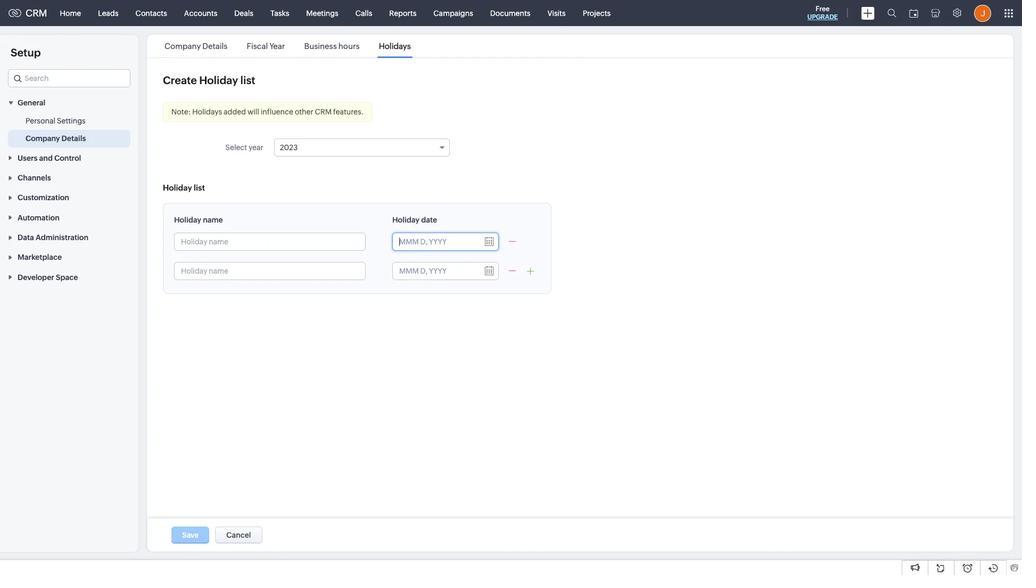 Task type: describe. For each thing, give the bounding box(es) containing it.
deals
[[235, 9, 254, 17]]

data administration button
[[0, 227, 139, 247]]

0 vertical spatial list
[[241, 74, 256, 86]]

channels
[[18, 174, 51, 182]]

holiday name
[[174, 216, 223, 224]]

holiday list
[[163, 183, 205, 192]]

control
[[54, 154, 81, 162]]

channels button
[[0, 168, 139, 188]]

will
[[248, 108, 259, 116]]

home link
[[51, 0, 90, 26]]

developer space button
[[0, 267, 139, 287]]

note: holidays added will influence other crm features.
[[172, 108, 364, 116]]

year
[[249, 143, 264, 152]]

contacts
[[136, 9, 167, 17]]

general button
[[0, 93, 139, 113]]

1 horizontal spatial company details link
[[163, 42, 229, 51]]

free
[[816, 5, 830, 13]]

cancel
[[227, 531, 251, 540]]

personal
[[26, 117, 55, 125]]

calls link
[[347, 0, 381, 26]]

1 mmm d, yyyy text field from the top
[[393, 233, 478, 250]]

crm link
[[9, 7, 47, 19]]

holiday for holiday list
[[163, 183, 192, 192]]

holiday name text field for 1st 'mmm d, yyyy' text field from the top
[[175, 233, 365, 250]]

1 horizontal spatial holidays
[[379, 42, 411, 51]]

projects
[[583, 9, 611, 17]]

personal settings link
[[26, 116, 86, 126]]

profile element
[[969, 0, 998, 26]]

create menu image
[[862, 7, 875, 19]]

holiday for holiday name
[[174, 216, 201, 224]]

0 horizontal spatial holidays
[[192, 108, 222, 116]]

users
[[18, 154, 38, 162]]

tasks link
[[262, 0, 298, 26]]

marketplace button
[[0, 247, 139, 267]]

visits
[[548, 9, 566, 17]]

fiscal year link
[[245, 42, 287, 51]]

hours
[[339, 42, 360, 51]]

reports link
[[381, 0, 425, 26]]

influence
[[261, 108, 293, 116]]

reports
[[390, 9, 417, 17]]

create holiday list
[[163, 74, 256, 86]]

2 mmm d, yyyy text field from the top
[[393, 263, 478, 280]]

holiday for holiday date
[[393, 216, 420, 224]]

select
[[226, 143, 247, 152]]

leads
[[98, 9, 119, 17]]

create
[[163, 74, 197, 86]]

fiscal year
[[247, 42, 285, 51]]

company inside general region
[[26, 134, 60, 143]]

general
[[18, 99, 45, 107]]

visits link
[[539, 0, 575, 26]]

details inside general region
[[62, 134, 86, 143]]

accounts link
[[176, 0, 226, 26]]

2023 field
[[274, 139, 450, 157]]

0 horizontal spatial list
[[194, 183, 205, 192]]



Task type: vqa. For each thing, say whether or not it's contained in the screenshot.
INSTALLED link
no



Task type: locate. For each thing, give the bounding box(es) containing it.
crm
[[26, 7, 47, 19], [315, 108, 332, 116]]

developer space
[[18, 273, 78, 282]]

1 horizontal spatial list
[[241, 74, 256, 86]]

features.
[[333, 108, 364, 116]]

data
[[18, 233, 34, 242]]

list
[[155, 35, 421, 58]]

0 vertical spatial company details link
[[163, 42, 229, 51]]

free upgrade
[[808, 5, 839, 21]]

data administration
[[18, 233, 88, 242]]

holiday date
[[393, 216, 437, 224]]

deals link
[[226, 0, 262, 26]]

1 vertical spatial mmm d, yyyy text field
[[393, 263, 478, 280]]

campaigns link
[[425, 0, 482, 26]]

details
[[203, 42, 228, 51], [62, 134, 86, 143]]

calendar image
[[910, 9, 919, 17]]

1 vertical spatial company details link
[[26, 133, 86, 144]]

create menu element
[[856, 0, 882, 26]]

date
[[421, 216, 437, 224]]

crm right other
[[315, 108, 332, 116]]

0 vertical spatial company
[[165, 42, 201, 51]]

details up create holiday list
[[203, 42, 228, 51]]

holidays down reports link
[[379, 42, 411, 51]]

0 horizontal spatial company
[[26, 134, 60, 143]]

marketplace
[[18, 253, 62, 262]]

1 horizontal spatial company details
[[165, 42, 228, 51]]

upgrade
[[808, 13, 839, 21]]

1 horizontal spatial company
[[165, 42, 201, 51]]

business hours link
[[303, 42, 362, 51]]

list up holiday name
[[194, 183, 205, 192]]

None field
[[8, 69, 131, 87]]

company inside "list"
[[165, 42, 201, 51]]

personal settings
[[26, 117, 86, 125]]

tasks
[[271, 9, 289, 17]]

business hours
[[304, 42, 360, 51]]

other
[[295, 108, 314, 116]]

0 horizontal spatial company details
[[26, 134, 86, 143]]

company details inside general region
[[26, 134, 86, 143]]

0 horizontal spatial crm
[[26, 7, 47, 19]]

setup
[[11, 46, 41, 59]]

users and control button
[[0, 148, 139, 168]]

0 vertical spatial holidays
[[379, 42, 411, 51]]

1 holiday name text field from the top
[[175, 233, 365, 250]]

0 vertical spatial details
[[203, 42, 228, 51]]

company details
[[165, 42, 228, 51], [26, 134, 86, 143]]

company details link
[[163, 42, 229, 51], [26, 133, 86, 144]]

1 vertical spatial company details
[[26, 134, 86, 143]]

name
[[203, 216, 223, 224]]

2 holiday name text field from the top
[[175, 263, 365, 280]]

1 horizontal spatial details
[[203, 42, 228, 51]]

documents link
[[482, 0, 539, 26]]

cancel button
[[215, 527, 262, 544]]

0 horizontal spatial company details link
[[26, 133, 86, 144]]

projects link
[[575, 0, 620, 26]]

holiday
[[199, 74, 238, 86], [163, 183, 192, 192], [174, 216, 201, 224], [393, 216, 420, 224]]

company details down accounts
[[165, 42, 228, 51]]

holiday left 'name'
[[174, 216, 201, 224]]

automation button
[[0, 207, 139, 227]]

home
[[60, 9, 81, 17]]

company details down personal settings "link"
[[26, 134, 86, 143]]

company
[[165, 42, 201, 51], [26, 134, 60, 143]]

list
[[241, 74, 256, 86], [194, 183, 205, 192]]

and
[[39, 154, 53, 162]]

added
[[224, 108, 246, 116]]

company down personal
[[26, 134, 60, 143]]

documents
[[491, 9, 531, 17]]

general region
[[0, 113, 139, 148]]

search image
[[888, 9, 897, 18]]

leads link
[[90, 0, 127, 26]]

holidays link
[[378, 42, 413, 51]]

holidays
[[379, 42, 411, 51], [192, 108, 222, 116]]

customization
[[18, 194, 69, 202]]

note:
[[172, 108, 191, 116]]

0 vertical spatial mmm d, yyyy text field
[[393, 233, 478, 250]]

Search text field
[[9, 70, 130, 87]]

contacts link
[[127, 0, 176, 26]]

1 vertical spatial company
[[26, 134, 60, 143]]

list up will
[[241, 74, 256, 86]]

business
[[304, 42, 337, 51]]

holiday up added
[[199, 74, 238, 86]]

Holiday name text field
[[175, 233, 365, 250], [175, 263, 365, 280]]

company details link down personal settings "link"
[[26, 133, 86, 144]]

1 vertical spatial holidays
[[192, 108, 222, 116]]

1 horizontal spatial crm
[[315, 108, 332, 116]]

company up create
[[165, 42, 201, 51]]

crm left home
[[26, 7, 47, 19]]

details down "settings"
[[62, 134, 86, 143]]

MMM d, yyyy text field
[[393, 233, 478, 250], [393, 263, 478, 280]]

calls
[[356, 9, 373, 17]]

administration
[[36, 233, 88, 242]]

users and control
[[18, 154, 81, 162]]

space
[[56, 273, 78, 282]]

holiday name text field for 1st 'mmm d, yyyy' text field from the bottom
[[175, 263, 365, 280]]

0 vertical spatial crm
[[26, 7, 47, 19]]

fiscal
[[247, 42, 268, 51]]

company details link down accounts
[[163, 42, 229, 51]]

meetings
[[306, 9, 339, 17]]

holiday up holiday name
[[163, 183, 192, 192]]

year
[[270, 42, 285, 51]]

1 vertical spatial crm
[[315, 108, 332, 116]]

developer
[[18, 273, 54, 282]]

accounts
[[184, 9, 218, 17]]

meetings link
[[298, 0, 347, 26]]

company details link inside general region
[[26, 133, 86, 144]]

list containing company details
[[155, 35, 421, 58]]

0 vertical spatial holiday name text field
[[175, 233, 365, 250]]

search element
[[882, 0, 904, 26]]

campaigns
[[434, 9, 474, 17]]

customization button
[[0, 188, 139, 207]]

2023
[[280, 143, 298, 152]]

1 vertical spatial details
[[62, 134, 86, 143]]

holidays right note:
[[192, 108, 222, 116]]

1 vertical spatial holiday name text field
[[175, 263, 365, 280]]

0 horizontal spatial details
[[62, 134, 86, 143]]

profile image
[[975, 5, 992, 22]]

1 vertical spatial list
[[194, 183, 205, 192]]

0 vertical spatial company details
[[165, 42, 228, 51]]

automation
[[18, 213, 60, 222]]

holiday left date
[[393, 216, 420, 224]]

settings
[[57, 117, 86, 125]]

select year
[[226, 143, 264, 152]]



